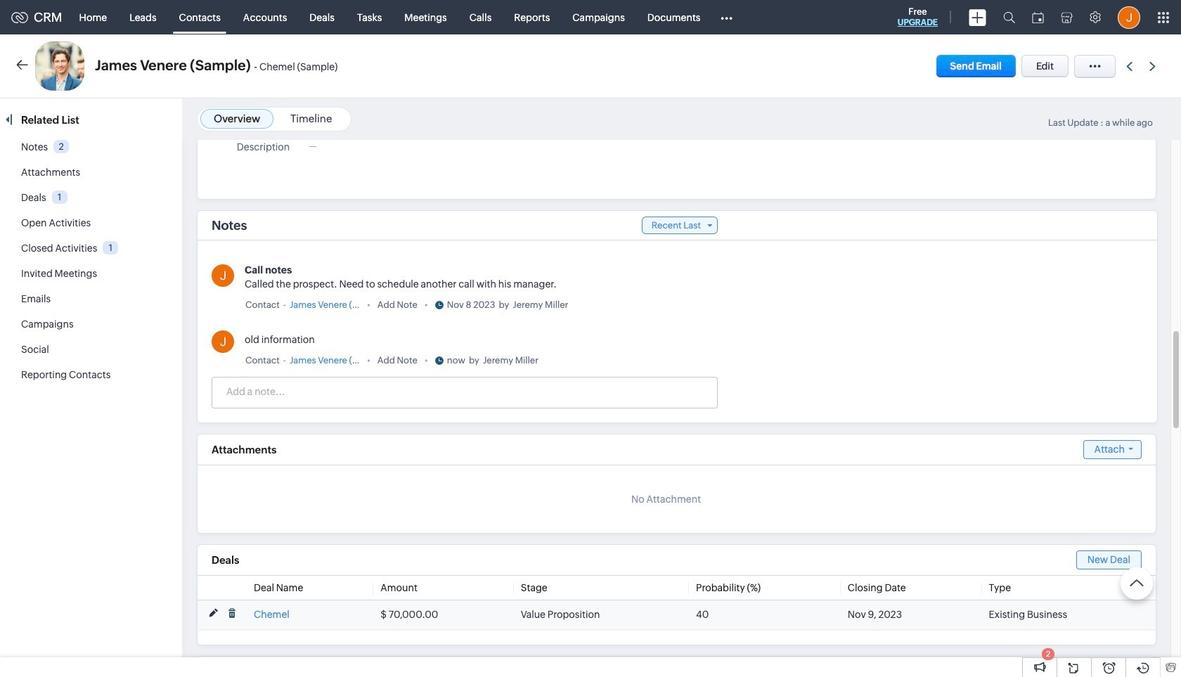 Task type: vqa. For each thing, say whether or not it's contained in the screenshot.
Search element
yes



Task type: describe. For each thing, give the bounding box(es) containing it.
search image
[[1004, 11, 1016, 23]]

Add a note... field
[[212, 385, 717, 399]]

create menu element
[[961, 0, 995, 34]]

search element
[[995, 0, 1024, 34]]

profile image
[[1118, 6, 1141, 28]]

previous record image
[[1127, 62, 1133, 71]]

Other Modules field
[[712, 6, 742, 28]]



Task type: locate. For each thing, give the bounding box(es) containing it.
logo image
[[11, 12, 28, 23]]

profile element
[[1110, 0, 1149, 34]]

next record image
[[1150, 62, 1159, 71]]

calendar image
[[1033, 12, 1045, 23]]

create menu image
[[969, 9, 987, 26]]



